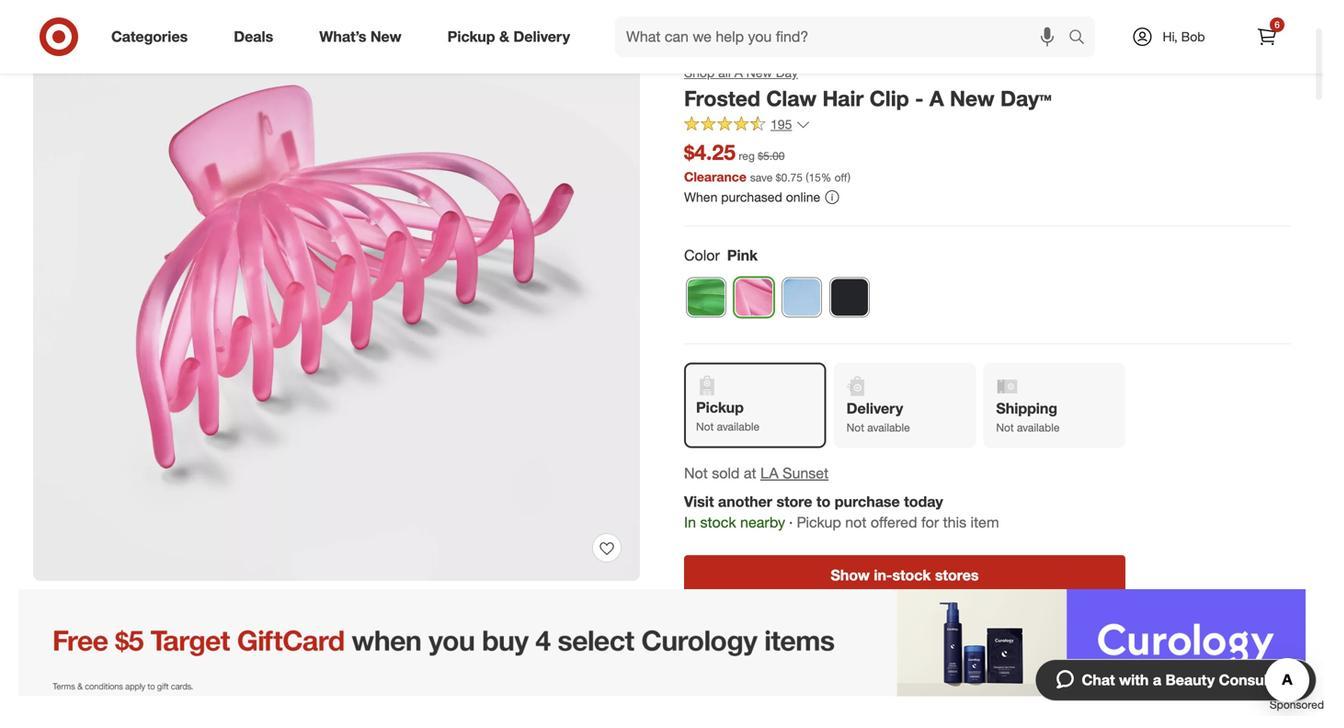 Task type: describe. For each thing, give the bounding box(es) containing it.
already
[[381, 685, 444, 707]]

hair
[[823, 85, 864, 111]]

redcard
[[750, 686, 802, 702]]

available for shipping
[[1017, 420, 1060, 434]]

already have this product?
[[381, 685, 603, 707]]

day™
[[1001, 85, 1052, 111]]

195
[[771, 116, 792, 133]]

eligible
[[721, 623, 768, 641]]

pink image
[[735, 278, 773, 317]]

save
[[750, 171, 773, 184]]

beauty
[[1166, 671, 1215, 689]]

color pink
[[684, 246, 758, 264]]

pickup & delivery
[[448, 28, 570, 46]]

-
[[915, 85, 924, 111]]

chat with a beauty consultant button
[[1035, 659, 1317, 702]]

1 horizontal spatial a
[[930, 85, 944, 111]]

shipping
[[996, 399, 1058, 417]]

black image
[[830, 278, 869, 317]]

green image
[[687, 278, 726, 317]]

search button
[[1060, 17, 1105, 61]]

a
[[1153, 671, 1162, 689]]

clearance
[[684, 169, 747, 185]]

stock inside show in-stock stores button
[[893, 566, 931, 584]]

stores
[[935, 566, 979, 584]]

visit
[[684, 493, 714, 511]]

add item
[[1238, 626, 1283, 640]]

la
[[761, 464, 779, 482]]

pickup for &
[[448, 28, 495, 46]]

offered
[[871, 514, 918, 532]]

clip
[[870, 85, 909, 111]]

(
[[806, 171, 809, 184]]

stock inside visit another store to purchase today in stock nearby · pickup not offered for this item
[[700, 514, 736, 532]]

not sold at la sunset
[[684, 464, 829, 482]]

have
[[449, 685, 488, 707]]

add item button
[[1213, 618, 1291, 647]]

pink
[[727, 246, 758, 264]]

sunset
[[783, 464, 829, 482]]

What can we help you find? suggestions appear below search field
[[615, 17, 1073, 57]]

hi,
[[1163, 29, 1178, 45]]

shipping not available
[[996, 399, 1060, 434]]

bob
[[1181, 29, 1205, 45]]

pickup for not
[[696, 398, 744, 416]]

add
[[1238, 626, 1258, 640]]

1 vertical spatial new
[[746, 64, 772, 80]]

advertisement region
[[0, 589, 1324, 697]]

frosted claw hair clip - a new day™, 2 of 4 image
[[33, 596, 329, 716]]

shop
[[684, 64, 715, 80]]

pickup not available
[[696, 398, 760, 433]]

sold
[[712, 464, 740, 482]]

1 vertical spatial this
[[493, 685, 523, 707]]

frosted claw hair clip - a new day™, 1 of 4 image
[[33, 0, 640, 581]]

chat
[[1082, 671, 1115, 689]]

categories
[[111, 28, 188, 46]]

all
[[718, 64, 731, 80]]

consultant
[[1219, 671, 1296, 689]]

store
[[777, 493, 813, 511]]

eligible for registries
[[721, 623, 855, 641]]

categories link
[[96, 17, 211, 57]]

today
[[904, 493, 943, 511]]

·
[[789, 514, 793, 532]]

claw
[[766, 85, 817, 111]]

nearby
[[740, 514, 785, 532]]

chat with a beauty consultant
[[1082, 671, 1296, 689]]

with
[[721, 686, 747, 702]]

available for pickup
[[717, 420, 760, 433]]



Task type: vqa. For each thing, say whether or not it's contained in the screenshot.
1st the Type from the left
no



Task type: locate. For each thing, give the bounding box(es) containing it.
registries
[[794, 623, 855, 641]]

what's
[[319, 28, 366, 46]]

item
[[971, 514, 999, 532], [1262, 626, 1283, 640]]

0 horizontal spatial a
[[735, 64, 743, 80]]

pickup inside pickup not available
[[696, 398, 744, 416]]

deals link
[[218, 17, 296, 57]]

1 horizontal spatial this
[[943, 514, 967, 532]]

stock right in
[[700, 514, 736, 532]]

available inside shipping not available
[[1017, 420, 1060, 434]]

%
[[821, 171, 832, 184]]

pickup up sold
[[696, 398, 744, 416]]

not inside pickup not available
[[696, 420, 714, 433]]

0 horizontal spatial pickup
[[448, 28, 495, 46]]

delivery
[[514, 28, 570, 46], [847, 399, 903, 417]]

2 vertical spatial pickup
[[797, 514, 841, 532]]

0 horizontal spatial stock
[[700, 514, 736, 532]]

available inside pickup not available
[[717, 420, 760, 433]]

1 horizontal spatial for
[[922, 514, 939, 532]]

new
[[371, 28, 402, 46], [746, 64, 772, 80], [950, 85, 995, 111]]

available inside delivery not available
[[868, 420, 910, 434]]

a right all
[[735, 64, 743, 80]]

1 vertical spatial for
[[772, 623, 790, 641]]

sponsored
[[1270, 698, 1324, 712]]

reg
[[739, 149, 755, 163]]

0 vertical spatial this
[[943, 514, 967, 532]]

show in-stock stores button
[[684, 555, 1126, 596]]

0 vertical spatial for
[[922, 514, 939, 532]]

item up stores
[[971, 514, 999, 532]]

not down shipping
[[996, 420, 1014, 434]]

1 vertical spatial stock
[[893, 566, 931, 584]]

$
[[776, 171, 781, 184]]

this
[[943, 514, 967, 532], [493, 685, 523, 707]]

0 vertical spatial a
[[735, 64, 743, 80]]

0 vertical spatial stock
[[700, 514, 736, 532]]

what's new
[[319, 28, 402, 46]]

195 link
[[684, 116, 811, 137]]

1 horizontal spatial pickup
[[696, 398, 744, 416]]

to
[[817, 493, 831, 511]]

with
[[1119, 671, 1149, 689]]

0 vertical spatial pickup
[[448, 28, 495, 46]]

frosted
[[684, 85, 761, 111]]

deals
[[234, 28, 273, 46]]

$4.25 reg $5.00 clearance save $ 0.75 ( 15 % off )
[[684, 139, 851, 185]]

stock
[[700, 514, 736, 532], [893, 566, 931, 584]]

not up sold
[[696, 420, 714, 433]]

visit another store to purchase today in stock nearby · pickup not offered for this item
[[684, 493, 999, 532]]

1 vertical spatial item
[[1262, 626, 1283, 640]]

1 horizontal spatial stock
[[893, 566, 931, 584]]

in-
[[874, 566, 893, 584]]

item inside button
[[1262, 626, 1283, 640]]

6
[[1275, 19, 1280, 30]]

with redcard
[[721, 686, 802, 702]]

0 horizontal spatial for
[[772, 623, 790, 641]]

new inside what's new link
[[371, 28, 402, 46]]

&
[[499, 28, 509, 46]]

new right -
[[950, 85, 995, 111]]

search
[[1060, 29, 1105, 47]]

0 horizontal spatial this
[[493, 685, 523, 707]]

pickup inside visit another store to purchase today in stock nearby · pickup not offered for this item
[[797, 514, 841, 532]]

pickup
[[448, 28, 495, 46], [696, 398, 744, 416], [797, 514, 841, 532]]

when purchased online
[[684, 189, 821, 205]]

available
[[717, 420, 760, 433], [868, 420, 910, 434], [1017, 420, 1060, 434]]

for inside visit another store to purchase today in stock nearby · pickup not offered for this item
[[922, 514, 939, 532]]

new left day
[[746, 64, 772, 80]]

2 vertical spatial new
[[950, 85, 995, 111]]

not inside shipping not available
[[996, 420, 1014, 434]]

color
[[684, 246, 720, 264]]

delivery not available
[[847, 399, 910, 434]]

at
[[744, 464, 756, 482]]

for down today
[[922, 514, 939, 532]]

this right have
[[493, 685, 523, 707]]

not
[[845, 514, 867, 532]]

pickup & delivery link
[[432, 17, 593, 57]]

1 vertical spatial pickup
[[696, 398, 744, 416]]

purchase
[[835, 493, 900, 511]]

new right what's
[[371, 28, 402, 46]]

online
[[786, 189, 821, 205]]

1 horizontal spatial item
[[1262, 626, 1283, 640]]

show in-stock stores
[[831, 566, 979, 584]]

1 vertical spatial a
[[930, 85, 944, 111]]

product?
[[528, 685, 603, 707]]

pickup left &
[[448, 28, 495, 46]]

2 horizontal spatial new
[[950, 85, 995, 111]]

0.75
[[781, 171, 803, 184]]

not for pickup
[[696, 420, 714, 433]]

0 horizontal spatial delivery
[[514, 28, 570, 46]]

0 vertical spatial new
[[371, 28, 402, 46]]

this down today
[[943, 514, 967, 532]]

1 vertical spatial delivery
[[847, 399, 903, 417]]

for right eligible
[[772, 623, 790, 641]]

item right add
[[1262, 626, 1283, 640]]

2 horizontal spatial pickup
[[797, 514, 841, 532]]

stock left stores
[[893, 566, 931, 584]]

$5.00
[[758, 149, 785, 163]]

delivery inside delivery not available
[[847, 399, 903, 417]]

0 vertical spatial item
[[971, 514, 999, 532]]

available down shipping
[[1017, 420, 1060, 434]]

0 horizontal spatial new
[[371, 28, 402, 46]]

off
[[835, 171, 848, 184]]

15
[[809, 171, 821, 184]]

)
[[848, 171, 851, 184]]

not up purchase
[[847, 420, 864, 434]]

not inside delivery not available
[[847, 420, 864, 434]]

la sunset button
[[761, 463, 829, 484]]

0 horizontal spatial item
[[971, 514, 999, 532]]

in
[[684, 514, 696, 532]]

not
[[696, 420, 714, 433], [847, 420, 864, 434], [996, 420, 1014, 434], [684, 464, 708, 482]]

0 horizontal spatial available
[[717, 420, 760, 433]]

day
[[776, 64, 798, 80]]

a
[[735, 64, 743, 80], [930, 85, 944, 111]]

1 horizontal spatial delivery
[[847, 399, 903, 417]]

available for delivery
[[868, 420, 910, 434]]

6 link
[[1247, 17, 1288, 57]]

purchased
[[721, 189, 783, 205]]

another
[[718, 493, 773, 511]]

what's new link
[[304, 17, 425, 57]]

not for shipping
[[996, 420, 1014, 434]]

1 horizontal spatial new
[[746, 64, 772, 80]]

item inside visit another store to purchase today in stock nearby · pickup not offered for this item
[[971, 514, 999, 532]]

shop all a new day frosted claw hair clip - a new day™
[[684, 64, 1052, 111]]

blue image
[[783, 278, 821, 317]]

hi, bob
[[1163, 29, 1205, 45]]

this inside visit another store to purchase today in stock nearby · pickup not offered for this item
[[943, 514, 967, 532]]

available up at
[[717, 420, 760, 433]]

when
[[684, 189, 718, 205]]

not up visit
[[684, 464, 708, 482]]

show
[[831, 566, 870, 584]]

not for delivery
[[847, 420, 864, 434]]

$4.25
[[684, 139, 736, 165]]

available up purchase
[[868, 420, 910, 434]]

2 horizontal spatial available
[[1017, 420, 1060, 434]]

0 vertical spatial delivery
[[514, 28, 570, 46]]

1 horizontal spatial available
[[868, 420, 910, 434]]

pickup down to
[[797, 514, 841, 532]]

for
[[922, 514, 939, 532], [772, 623, 790, 641]]

a right -
[[930, 85, 944, 111]]



